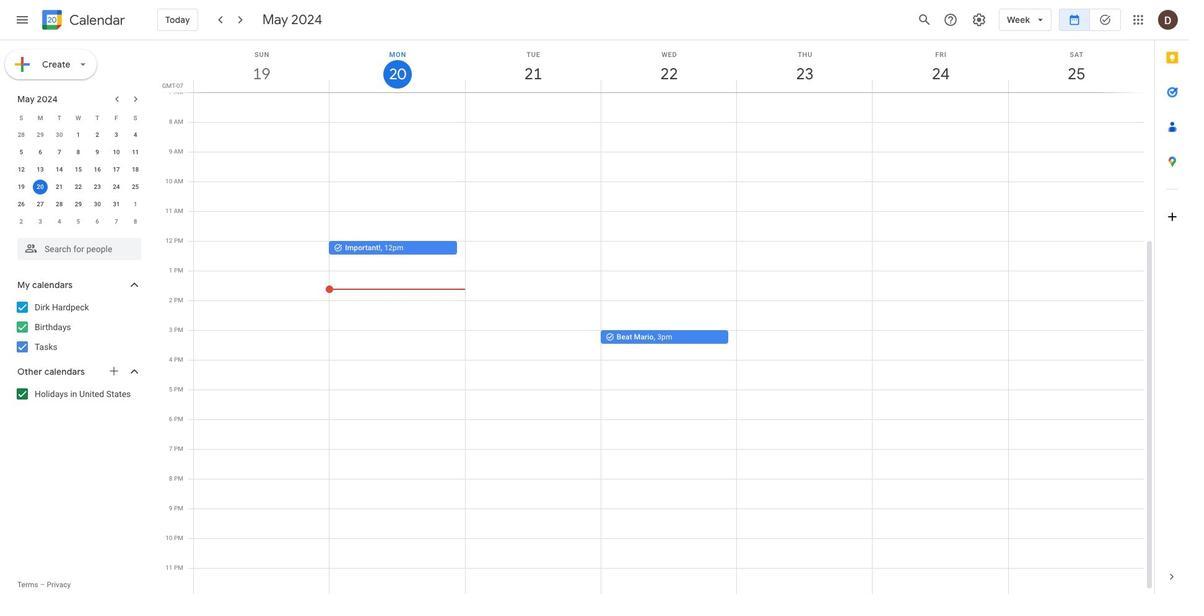 Task type: locate. For each thing, give the bounding box(es) containing it.
17 element
[[109, 162, 124, 177]]

None search field
[[0, 233, 154, 260]]

6 row from the top
[[12, 196, 145, 213]]

3 column header from the left
[[465, 40, 601, 92]]

5 row from the top
[[12, 178, 145, 196]]

row up 15 element
[[12, 144, 145, 161]]

21 element
[[52, 180, 67, 195]]

heading
[[67, 13, 125, 28]]

row up 22 element
[[12, 161, 145, 178]]

settings menu image
[[972, 12, 987, 27]]

cell inside the may 2024 grid
[[31, 178, 50, 196]]

5 column header from the left
[[737, 40, 873, 92]]

9 element
[[90, 145, 105, 160]]

column header
[[193, 40, 330, 92], [329, 40, 466, 92], [465, 40, 601, 92], [601, 40, 737, 92], [737, 40, 873, 92], [872, 40, 1009, 92], [1008, 40, 1145, 92]]

11 element
[[128, 145, 143, 160]]

29 element
[[71, 197, 86, 212]]

14 element
[[52, 162, 67, 177]]

heading inside calendar element
[[67, 13, 125, 28]]

tuesday, may 21 element
[[466, 40, 601, 92]]

tab list
[[1155, 40, 1189, 559]]

april 30 element
[[52, 128, 67, 142]]

saturday, may 25 element
[[1009, 40, 1145, 92]]

row up 29 element
[[12, 178, 145, 196]]

my calendars list
[[2, 297, 154, 357]]

1 row from the top
[[12, 109, 145, 126]]

cell
[[31, 178, 50, 196]]

sunday, may 19 element
[[194, 40, 330, 92]]

3 element
[[109, 128, 124, 142]]

4 column header from the left
[[601, 40, 737, 92]]

23 element
[[90, 180, 105, 195]]

grid
[[159, 40, 1155, 594]]

may 2024 grid
[[12, 109, 145, 230]]

june 3 element
[[33, 214, 48, 229]]

2 element
[[90, 128, 105, 142]]

5 element
[[14, 145, 29, 160]]

6 column header from the left
[[872, 40, 1009, 92]]

30 element
[[90, 197, 105, 212]]

row down 22 element
[[12, 196, 145, 213]]

7 row from the top
[[12, 213, 145, 230]]

row up the 8 element
[[12, 126, 145, 144]]

row group
[[12, 126, 145, 230]]

3 row from the top
[[12, 144, 145, 161]]

thursday, may 23 element
[[737, 40, 873, 92]]

june 7 element
[[109, 214, 124, 229]]

27 element
[[33, 197, 48, 212]]

june 6 element
[[90, 214, 105, 229]]

25 element
[[128, 180, 143, 195]]

26 element
[[14, 197, 29, 212]]

june 1 element
[[128, 197, 143, 212]]

row
[[12, 109, 145, 126], [12, 126, 145, 144], [12, 144, 145, 161], [12, 161, 145, 178], [12, 178, 145, 196], [12, 196, 145, 213], [12, 213, 145, 230]]

20, today element
[[33, 180, 48, 195]]

6 element
[[33, 145, 48, 160]]

june 2 element
[[14, 214, 29, 229]]

row down 29 element
[[12, 213, 145, 230]]

row up the 1 "element"
[[12, 109, 145, 126]]



Task type: vqa. For each thing, say whether or not it's contained in the screenshot.
Support Menu Icon
no



Task type: describe. For each thing, give the bounding box(es) containing it.
2 row from the top
[[12, 126, 145, 144]]

18 element
[[128, 162, 143, 177]]

wednesday, may 22 element
[[601, 40, 737, 92]]

4 element
[[128, 128, 143, 142]]

24 element
[[109, 180, 124, 195]]

1 column header from the left
[[193, 40, 330, 92]]

8 element
[[71, 145, 86, 160]]

4 row from the top
[[12, 161, 145, 178]]

1 element
[[71, 128, 86, 142]]

7 element
[[52, 145, 67, 160]]

15 element
[[71, 162, 86, 177]]

monday, may 20, today element
[[330, 40, 466, 92]]

june 4 element
[[52, 214, 67, 229]]

7 column header from the left
[[1008, 40, 1145, 92]]

12 element
[[14, 162, 29, 177]]

22 element
[[71, 180, 86, 195]]

june 8 element
[[128, 214, 143, 229]]

main drawer image
[[15, 12, 30, 27]]

10 element
[[109, 145, 124, 160]]

april 29 element
[[33, 128, 48, 142]]

28 element
[[52, 197, 67, 212]]

friday, may 24 element
[[873, 40, 1009, 92]]

13 element
[[33, 162, 48, 177]]

31 element
[[109, 197, 124, 212]]

april 28 element
[[14, 128, 29, 142]]

16 element
[[90, 162, 105, 177]]

19 element
[[14, 180, 29, 195]]

2 column header from the left
[[329, 40, 466, 92]]

calendar element
[[40, 7, 125, 35]]

june 5 element
[[71, 214, 86, 229]]



